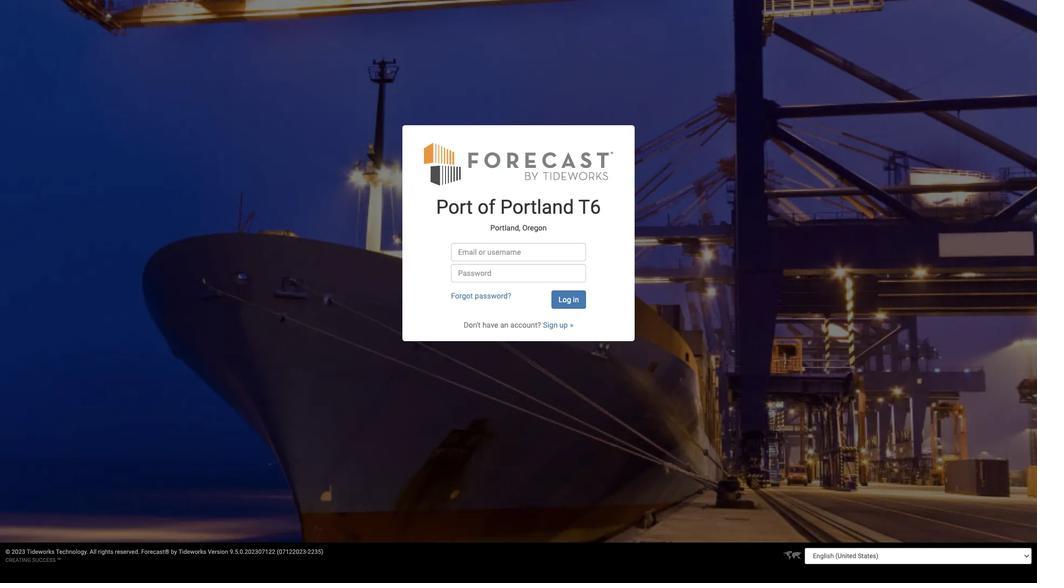 Task type: describe. For each thing, give the bounding box(es) containing it.
© 2023 tideworks technology. all rights reserved. forecast® by tideworks version 9.5.0.202307122 (07122023-2235) creating success ℠
[[5, 549, 323, 563]]

(07122023-
[[277, 549, 308, 556]]

2 tideworks from the left
[[178, 549, 206, 556]]

don't
[[464, 321, 481, 330]]

in
[[573, 296, 579, 304]]

don't have an account? sign up »
[[464, 321, 573, 330]]

forgot password? link
[[451, 292, 511, 300]]

port
[[436, 196, 473, 219]]

up
[[560, 321, 568, 330]]

»
[[570, 321, 573, 330]]

portland,
[[490, 223, 521, 232]]

version
[[208, 549, 228, 556]]

9.5.0.202307122
[[230, 549, 275, 556]]

port of portland t6 portland, oregon
[[436, 196, 601, 232]]

by
[[171, 549, 177, 556]]

forgot password? log in
[[451, 292, 579, 304]]

Password password field
[[451, 264, 586, 283]]

password?
[[475, 292, 511, 300]]

©
[[5, 549, 10, 556]]

portland
[[500, 196, 574, 219]]

2235)
[[308, 549, 323, 556]]



Task type: locate. For each thing, give the bounding box(es) containing it.
2023
[[12, 549, 25, 556]]

have
[[483, 321, 498, 330]]

0 horizontal spatial tideworks
[[27, 549, 55, 556]]

sign up » link
[[543, 321, 573, 330]]

℠
[[57, 558, 61, 563]]

an
[[500, 321, 509, 330]]

success
[[32, 558, 56, 563]]

sign
[[543, 321, 558, 330]]

tideworks right by
[[178, 549, 206, 556]]

log in button
[[552, 291, 586, 309]]

tideworks
[[27, 549, 55, 556], [178, 549, 206, 556]]

t6
[[578, 196, 601, 219]]

account?
[[510, 321, 541, 330]]

rights
[[98, 549, 113, 556]]

all
[[90, 549, 97, 556]]

oregon
[[522, 223, 547, 232]]

of
[[478, 196, 496, 219]]

creating
[[5, 558, 31, 563]]

forgot
[[451, 292, 473, 300]]

technology.
[[56, 549, 88, 556]]

Email or username text field
[[451, 243, 586, 261]]

tideworks up the success
[[27, 549, 55, 556]]

1 tideworks from the left
[[27, 549, 55, 556]]

forecast® by tideworks image
[[424, 142, 613, 186]]

1 horizontal spatial tideworks
[[178, 549, 206, 556]]

log
[[559, 296, 571, 304]]

reserved.
[[115, 549, 140, 556]]

forecast®
[[141, 549, 169, 556]]



Task type: vqa. For each thing, say whether or not it's contained in the screenshot.
OR
no



